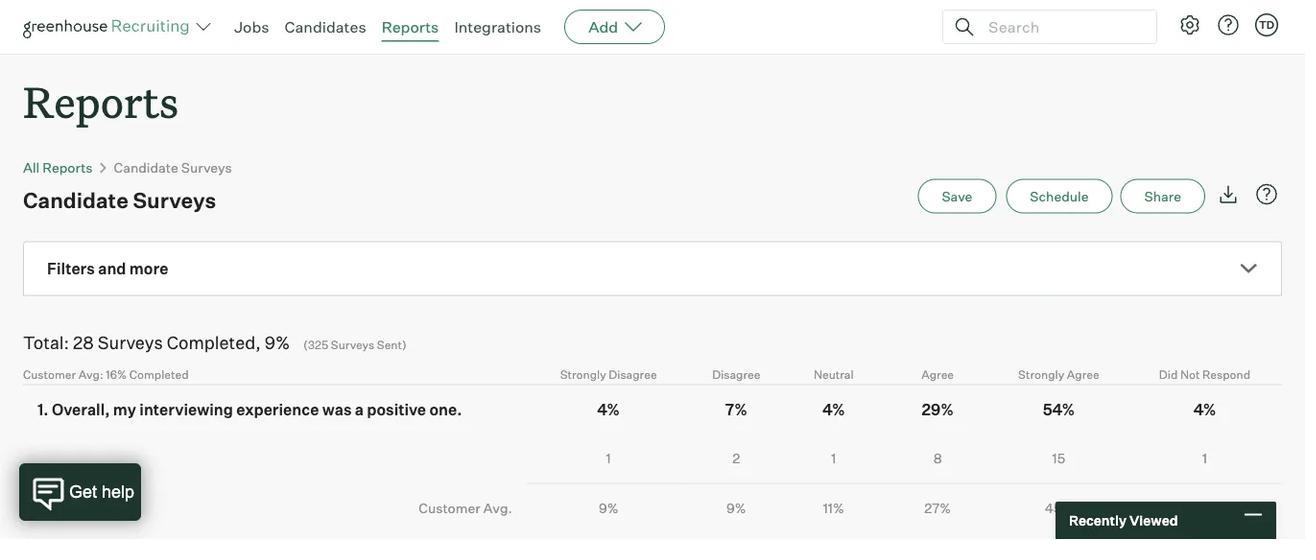 Task type: locate. For each thing, give the bounding box(es) containing it.
27%
[[925, 500, 951, 517]]

reports right candidates "link"
[[382, 17, 439, 36]]

td
[[1259, 18, 1275, 31]]

1 horizontal spatial 1
[[832, 450, 836, 467]]

reports right "all"
[[43, 159, 93, 176]]

customer down total:
[[23, 367, 76, 382]]

viewed
[[1130, 513, 1178, 529]]

jobs link
[[234, 17, 269, 36]]

3 4% from the left
[[1194, 400, 1216, 420]]

0 horizontal spatial customer
[[23, 367, 76, 382]]

0 horizontal spatial agree
[[922, 367, 954, 382]]

4% down did not respond on the bottom
[[1194, 400, 1216, 420]]

1 up 11%
[[832, 450, 836, 467]]

agree
[[922, 367, 954, 382], [1067, 367, 1100, 382]]

more
[[129, 259, 168, 279]]

29%
[[922, 400, 954, 420]]

8
[[934, 450, 942, 467]]

1 horizontal spatial agree
[[1067, 367, 1100, 382]]

15
[[1053, 450, 1066, 467]]

experience
[[236, 400, 319, 420]]

2 strongly from the left
[[1019, 367, 1065, 382]]

agree up 54%
[[1067, 367, 1100, 382]]

1.
[[37, 400, 49, 420]]

configure image
[[1179, 13, 1202, 36]]

2
[[733, 450, 740, 467]]

0 horizontal spatial 9%
[[265, 332, 290, 353]]

0 horizontal spatial strongly
[[560, 367, 606, 382]]

4% down strongly disagree
[[597, 400, 620, 420]]

0 horizontal spatial disagree
[[609, 367, 657, 382]]

disagree
[[609, 367, 657, 382], [712, 367, 761, 382]]

candidate surveys link
[[114, 159, 232, 176]]

0 horizontal spatial 1
[[606, 450, 611, 467]]

0 horizontal spatial 4%
[[597, 400, 620, 420]]

integrations
[[454, 17, 542, 36]]

2 agree from the left
[[1067, 367, 1100, 382]]

strongly disagree
[[560, 367, 657, 382]]

candidate surveys
[[114, 159, 232, 176], [23, 187, 216, 213]]

reports
[[382, 17, 439, 36], [23, 73, 179, 130], [43, 159, 93, 176]]

did not respond
[[1159, 367, 1251, 382]]

respond
[[1203, 367, 1251, 382]]

all reports
[[23, 159, 93, 176]]

all reports link
[[23, 159, 93, 176]]

not
[[1181, 367, 1200, 382]]

1 vertical spatial customer
[[419, 500, 481, 517]]

16%
[[106, 367, 127, 382]]

7%
[[726, 400, 748, 420]]

download image
[[1217, 183, 1240, 206]]

strongly for strongly disagree
[[560, 367, 606, 382]]

strongly
[[560, 367, 606, 382], [1019, 367, 1065, 382]]

and
[[98, 259, 126, 279]]

customer left avg. in the bottom left of the page
[[419, 500, 481, 517]]

45%
[[1045, 500, 1073, 517]]

my
[[113, 400, 136, 420]]

integrations link
[[454, 17, 542, 36]]

1 horizontal spatial disagree
[[712, 367, 761, 382]]

filters and more
[[47, 259, 168, 279]]

completed,
[[167, 332, 261, 353]]

total:
[[23, 332, 69, 353]]

4%
[[597, 400, 620, 420], [823, 400, 845, 420], [1194, 400, 1216, 420]]

1 down strongly disagree
[[606, 450, 611, 467]]

0 vertical spatial customer
[[23, 367, 76, 382]]

2 4% from the left
[[823, 400, 845, 420]]

did
[[1159, 367, 1178, 382]]

9%
[[265, 332, 290, 353], [599, 500, 619, 517], [727, 500, 746, 517]]

candidates
[[285, 17, 366, 36]]

1 horizontal spatial 4%
[[823, 400, 845, 420]]

1 disagree from the left
[[609, 367, 657, 382]]

1 strongly from the left
[[560, 367, 606, 382]]

reports down greenhouse recruiting image
[[23, 73, 179, 130]]

2 horizontal spatial 1
[[1203, 450, 1208, 467]]

candidate
[[114, 159, 178, 176], [23, 187, 128, 213]]

2 horizontal spatial 4%
[[1194, 400, 1216, 420]]

candidate right 'all reports' link
[[114, 159, 178, 176]]

candidate down 'all reports' link
[[23, 187, 128, 213]]

2 vertical spatial reports
[[43, 159, 93, 176]]

td button
[[1252, 10, 1282, 40]]

0 vertical spatial reports
[[382, 17, 439, 36]]

1
[[606, 450, 611, 467], [832, 450, 836, 467], [1203, 450, 1208, 467]]

1 up 0%
[[1203, 450, 1208, 467]]

neutral
[[814, 367, 854, 382]]

customer
[[23, 367, 76, 382], [419, 500, 481, 517]]

strongly agree
[[1019, 367, 1100, 382]]

1 agree from the left
[[922, 367, 954, 382]]

1 vertical spatial reports
[[23, 73, 179, 130]]

surveys
[[181, 159, 232, 176], [133, 187, 216, 213], [98, 332, 163, 353], [331, 338, 375, 352]]

positive
[[367, 400, 426, 420]]

agree up 29%
[[922, 367, 954, 382]]

surveys inside total: 28 surveys completed, 9% (325 surveys sent)
[[331, 338, 375, 352]]

1 horizontal spatial strongly
[[1019, 367, 1065, 382]]

1 horizontal spatial customer
[[419, 500, 481, 517]]

4% down neutral
[[823, 400, 845, 420]]

a
[[355, 400, 364, 420]]



Task type: vqa. For each thing, say whether or not it's contained in the screenshot.
All
yes



Task type: describe. For each thing, give the bounding box(es) containing it.
customer avg.
[[419, 500, 512, 517]]

save and schedule this report to revisit it! element
[[918, 179, 1006, 214]]

interviewing
[[140, 400, 233, 420]]

save
[[942, 188, 973, 205]]

reports link
[[382, 17, 439, 36]]

1 vertical spatial candidate surveys
[[23, 187, 216, 213]]

schedule
[[1030, 188, 1089, 205]]

overall,
[[52, 400, 110, 420]]

share button
[[1121, 179, 1206, 214]]

add
[[589, 17, 618, 36]]

1 1 from the left
[[606, 450, 611, 467]]

save button
[[918, 179, 997, 214]]

td button
[[1256, 13, 1279, 36]]

schedule button
[[1006, 179, 1113, 214]]

faq image
[[1256, 183, 1279, 206]]

3 1 from the left
[[1203, 450, 1208, 467]]

1 4% from the left
[[597, 400, 620, 420]]

avg:
[[78, 367, 103, 382]]

candidates link
[[285, 17, 366, 36]]

(325
[[303, 338, 328, 352]]

share
[[1145, 188, 1182, 205]]

customer for customer avg.
[[419, 500, 481, 517]]

recently
[[1069, 513, 1127, 529]]

total: 28 surveys completed, 9% (325 surveys sent)
[[23, 332, 407, 353]]

greenhouse recruiting image
[[23, 15, 196, 38]]

jobs
[[234, 17, 269, 36]]

one.
[[429, 400, 462, 420]]

completed
[[129, 367, 189, 382]]

strongly for strongly agree
[[1019, 367, 1065, 382]]

was
[[322, 400, 352, 420]]

sent)
[[377, 338, 407, 352]]

54%
[[1043, 400, 1075, 420]]

28
[[73, 332, 94, 353]]

2 disagree from the left
[[712, 367, 761, 382]]

avg.
[[483, 500, 512, 517]]

11%
[[823, 500, 845, 517]]

1 vertical spatial candidate
[[23, 187, 128, 213]]

2 horizontal spatial 9%
[[727, 500, 746, 517]]

0%
[[1195, 500, 1215, 517]]

2 1 from the left
[[832, 450, 836, 467]]

1 horizontal spatial 9%
[[599, 500, 619, 517]]

recently viewed
[[1069, 513, 1178, 529]]

add button
[[565, 10, 665, 44]]

customer for customer avg: 16% completed
[[23, 367, 76, 382]]

all
[[23, 159, 40, 176]]

filters
[[47, 259, 95, 279]]

Search text field
[[984, 13, 1139, 41]]

0 vertical spatial candidate surveys
[[114, 159, 232, 176]]

1. overall, my interviewing experience was a positive one.
[[37, 400, 462, 420]]

0 vertical spatial candidate
[[114, 159, 178, 176]]

customer avg: 16% completed
[[23, 367, 189, 382]]



